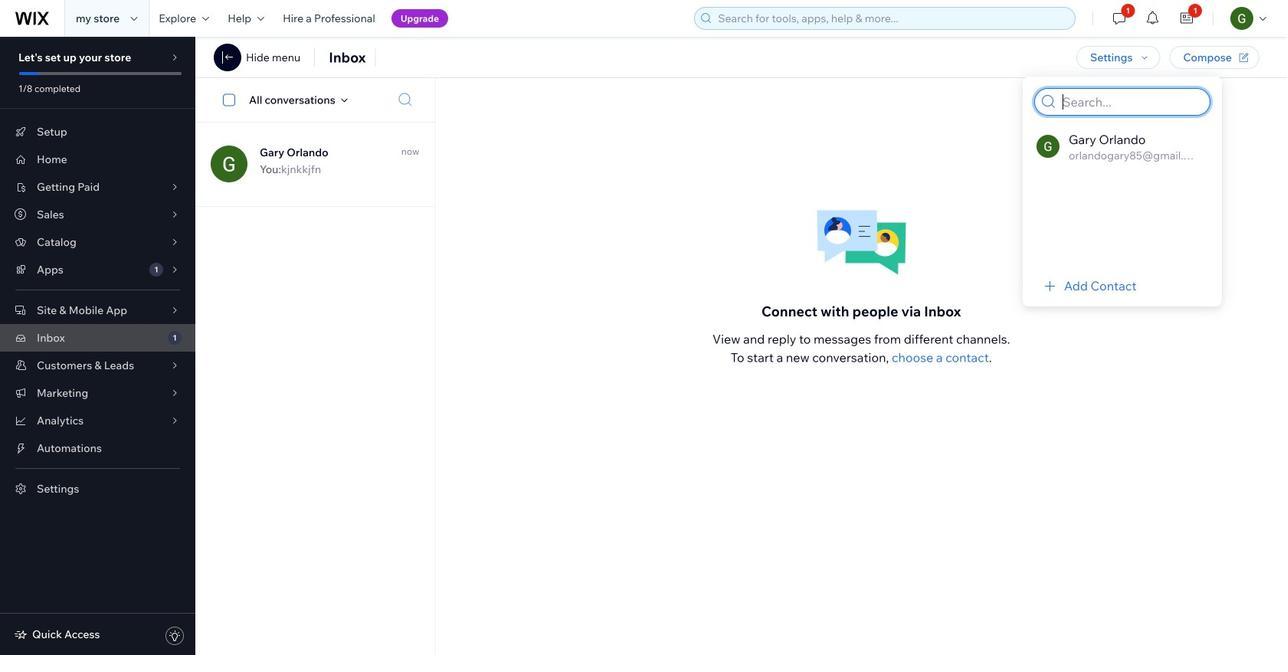 Task type: locate. For each thing, give the bounding box(es) containing it.
Search... field
[[1059, 89, 1206, 115]]

gary orlando image
[[211, 146, 248, 182]]

None checkbox
[[215, 91, 249, 109]]



Task type: vqa. For each thing, say whether or not it's contained in the screenshot.
Gary Orlando ICON to the left
yes



Task type: describe. For each thing, give the bounding box(es) containing it.
gary orlando image
[[1037, 135, 1060, 158]]

Search for tools, apps, help & more... field
[[714, 8, 1071, 29]]

sidebar element
[[0, 37, 195, 655]]



